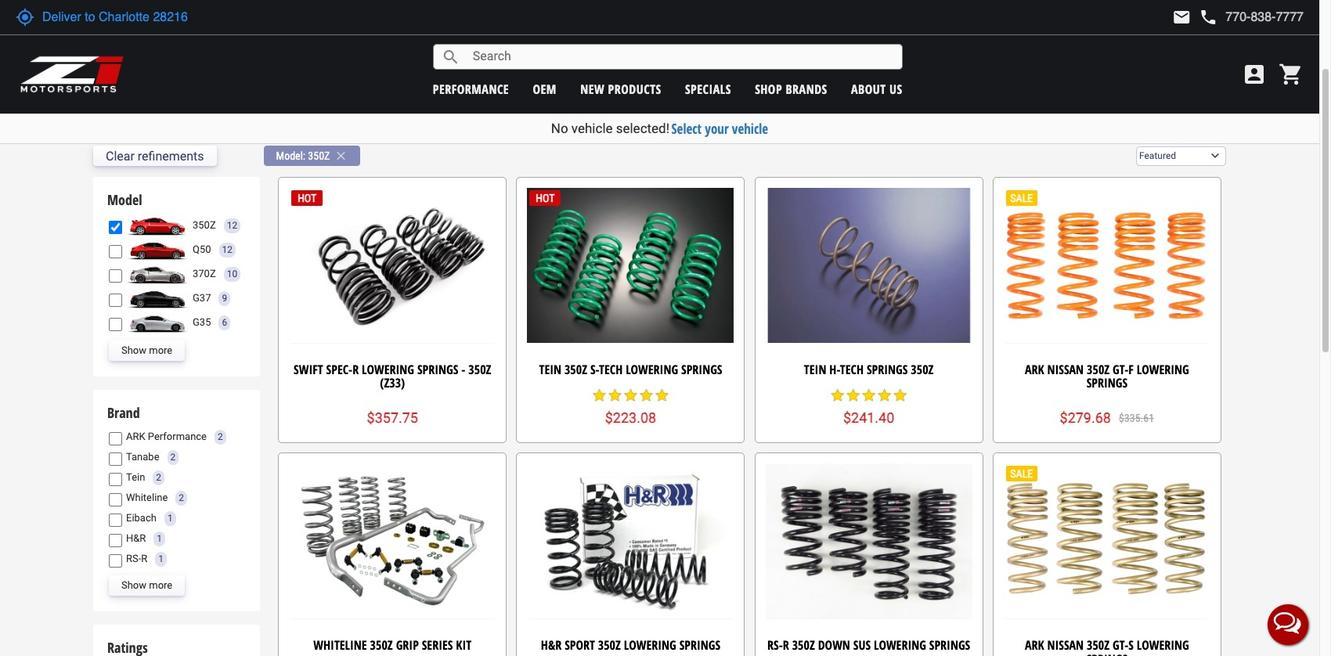 Task type: describe. For each thing, give the bounding box(es) containing it.
sport
[[565, 637, 595, 654]]

whiteline for whiteline 350z grip series kit
[[314, 637, 367, 654]]

350z inside ark nissan 350z gt-f lowering springs
[[1087, 361, 1110, 378]]

nissan 370z z34 2009 2010 2011 2012 2013 2014 2015 2016 2017 2018 2019 3.7l vq37vhr vhr nismo z1 motorsports image
[[126, 264, 189, 285]]

model
[[107, 190, 142, 209]]

select
[[672, 120, 702, 138]]

9 star from the left
[[877, 388, 892, 404]]

1 tech from the left
[[599, 361, 623, 378]]

close
[[334, 149, 348, 163]]

lowering inside ark nissan 350z gt-f lowering springs
[[1137, 361, 1189, 378]]

lowering inside the ark nissan 350z gt-s lowering springs
[[1137, 637, 1189, 654]]

tein for tein h-tech springs 350z
[[804, 361, 827, 378]]

show more button for brand
[[109, 575, 185, 596]]

oem
[[533, 80, 557, 97]]

infiniti g37 coupe sedan convertible v36 cv36 hv36 skyline 2008 2009 2010 2011 2012 2013 3.7l vq37vhr z1 motorsports image
[[126, 288, 189, 309]]

performance
[[433, 80, 509, 97]]

swift spec-r lowering springs - 350z (z33)
[[294, 361, 491, 392]]

swift
[[294, 361, 323, 378]]

$223.08
[[605, 409, 656, 426]]

rs- for rs-r 350z down sus lowering springs
[[767, 637, 783, 654]]

star star star star star $241.40
[[830, 388, 908, 426]]

$279.68
[[1060, 409, 1111, 426]]

phone link
[[1199, 8, 1304, 27]]

2 star from the left
[[607, 388, 623, 404]]

r for rs-r 350z down sus lowering springs
[[783, 637, 789, 654]]

370z
[[193, 268, 216, 280]]

lowering inside the swift spec-r lowering springs - 350z (z33)
[[362, 361, 414, 378]]

specials link
[[685, 80, 731, 97]]

show more for brand
[[121, 579, 172, 591]]

2 tech from the left
[[840, 361, 864, 378]]

10
[[227, 268, 237, 279]]

new products
[[580, 80, 661, 97]]

5 star from the left
[[654, 388, 670, 404]]

6
[[222, 317, 227, 328]]

clear refinements button
[[93, 146, 217, 166]]

nissan for ark nissan 350z gt-s lowering springs
[[1047, 637, 1084, 654]]

phone
[[1199, 8, 1218, 27]]

your
[[705, 120, 729, 138]]

about
[[851, 80, 886, 97]]

mail link
[[1173, 8, 1191, 27]]

my_location
[[16, 8, 34, 27]]

model:
[[276, 150, 306, 162]]

performance link
[[433, 80, 509, 97]]

show for brand
[[121, 579, 146, 591]]

vehicle inside no vehicle selected! select your vehicle
[[572, 121, 613, 136]]

9
[[222, 293, 227, 304]]

ark for ark performance
[[126, 431, 145, 443]]

springs inside ark nissan 350z gt-f lowering springs
[[1087, 374, 1128, 392]]

nissan for ark nissan 350z gt-f lowering springs
[[1047, 361, 1084, 378]]

about us
[[851, 80, 903, 97]]

h&r sport 350z lowering springs
[[541, 637, 721, 654]]

no vehicle selected! select your vehicle
[[551, 120, 768, 138]]

tein for tein 350z s-tech lowering springs
[[539, 361, 562, 378]]

g37
[[193, 292, 211, 304]]

s
[[1129, 637, 1134, 654]]

parts
[[172, 5, 197, 22]]

$241.40
[[843, 409, 895, 426]]

whiteline 350z grip series kit
[[314, 637, 472, 654]]

f
[[1129, 361, 1134, 378]]

gt- for f
[[1113, 361, 1129, 378]]

2 for tanabe
[[170, 452, 176, 463]]

12 for 350z
[[227, 220, 237, 231]]

new
[[580, 80, 605, 97]]

new products link
[[580, 80, 661, 97]]

(z33)
[[380, 374, 405, 392]]

h-
[[830, 361, 840, 378]]

lowering right sport
[[624, 637, 676, 654]]

shopping_cart link
[[1275, 62, 1304, 87]]

show more button for model
[[109, 341, 185, 361]]

shop brands
[[755, 80, 828, 97]]

0 vertical spatial performance
[[107, 5, 169, 22]]

shop brands link
[[755, 80, 828, 97]]



Task type: locate. For each thing, give the bounding box(es) containing it.
clear refinements
[[106, 149, 204, 163]]

rs- for rs-r
[[126, 553, 141, 565]]

springs
[[107, 49, 186, 88], [417, 361, 458, 378], [681, 361, 722, 378], [867, 361, 908, 378], [1087, 374, 1128, 392], [680, 637, 721, 654], [929, 637, 970, 654], [1087, 650, 1128, 656]]

1 horizontal spatial tech
[[840, 361, 864, 378]]

gt- inside the ark nissan 350z gt-s lowering springs
[[1113, 637, 1129, 654]]

kit
[[456, 637, 472, 654]]

nissan left s
[[1047, 637, 1084, 654]]

12
[[227, 220, 237, 231], [222, 244, 233, 255]]

vehicle right your
[[732, 120, 768, 138]]

2 vertical spatial ark
[[1025, 637, 1044, 654]]

2 gt- from the top
[[1113, 637, 1129, 654]]

1 for eibach
[[167, 513, 173, 524]]

g35
[[193, 316, 211, 328]]

show
[[121, 345, 146, 356], [121, 579, 146, 591]]

lowering up $357.75
[[362, 361, 414, 378]]

8 star from the left
[[861, 388, 877, 404]]

s-
[[590, 361, 599, 378]]

ark
[[1025, 361, 1044, 378], [126, 431, 145, 443], [1025, 637, 1044, 654]]

12 for q50
[[222, 244, 233, 255]]

tein
[[539, 361, 562, 378], [804, 361, 827, 378], [126, 472, 145, 483]]

0 horizontal spatial vehicle
[[572, 121, 613, 136]]

1 vertical spatial show
[[121, 579, 146, 591]]

2 horizontal spatial r
[[783, 637, 789, 654]]

2 show more button from the top
[[109, 575, 185, 596]]

2 vertical spatial r
[[783, 637, 789, 654]]

2 horizontal spatial tein
[[804, 361, 827, 378]]

r for rs-r
[[141, 553, 147, 565]]

0 horizontal spatial rs-
[[126, 553, 141, 565]]

0 vertical spatial r
[[353, 361, 359, 378]]

2 show more from the top
[[121, 579, 172, 591]]

r down eibach
[[141, 553, 147, 565]]

show more down rs-r
[[121, 579, 172, 591]]

1 vertical spatial more
[[149, 579, 172, 591]]

show down infiniti g35 coupe sedan v35 v36 skyline 2003 2004 2005 2006 2007 2008 3.5l vq35de revup rev up vq35hr z1 motorsports image
[[121, 345, 146, 356]]

1 vertical spatial h&r
[[541, 637, 562, 654]]

vehicle right no
[[572, 121, 613, 136]]

1 nissan from the top
[[1047, 361, 1084, 378]]

mail phone
[[1173, 8, 1218, 27]]

ark for ark nissan 350z gt-f lowering springs
[[1025, 361, 1044, 378]]

tech
[[599, 361, 623, 378], [840, 361, 864, 378]]

tein down "tanabe"
[[126, 472, 145, 483]]

tech up star star star star star $241.40
[[840, 361, 864, 378]]

1 gt- from the top
[[1113, 361, 1129, 378]]

performance
[[107, 5, 169, 22], [148, 431, 207, 443]]

0 vertical spatial show more
[[121, 345, 172, 356]]

ark inside ark nissan 350z gt-f lowering springs
[[1025, 361, 1044, 378]]

1 horizontal spatial tein
[[539, 361, 562, 378]]

rs-r
[[126, 553, 147, 565]]

0 horizontal spatial whiteline
[[126, 492, 168, 504]]

lowering up star star star star star $223.08
[[626, 361, 678, 378]]

brands
[[786, 80, 828, 97]]

h&r for h&r sport 350z lowering springs
[[541, 637, 562, 654]]

1 show more from the top
[[121, 345, 172, 356]]

specials
[[685, 80, 731, 97]]

r left down
[[783, 637, 789, 654]]

rs- down eibach
[[126, 553, 141, 565]]

gt- for s
[[1113, 637, 1129, 654]]

whiteline
[[126, 492, 168, 504], [314, 637, 367, 654]]

2 for ark performance
[[218, 431, 223, 442]]

2 show from the top
[[121, 579, 146, 591]]

show more button
[[109, 341, 185, 361], [109, 575, 185, 596]]

q50
[[193, 244, 211, 255]]

tech up star star star star star $223.08
[[599, 361, 623, 378]]

springs inside the swift spec-r lowering springs - 350z (z33)
[[417, 361, 458, 378]]

h&r up rs-r
[[126, 533, 146, 544]]

performance left parts
[[107, 5, 169, 22]]

no
[[551, 121, 568, 136]]

us
[[890, 80, 903, 97]]

select your vehicle link
[[672, 120, 768, 138]]

h&r for h&r
[[126, 533, 146, 544]]

r
[[353, 361, 359, 378], [141, 553, 147, 565], [783, 637, 789, 654]]

gt-
[[1113, 361, 1129, 378], [1113, 637, 1129, 654]]

3 star from the left
[[623, 388, 639, 404]]

more down eibach
[[149, 579, 172, 591]]

ark for ark nissan 350z gt-s lowering springs
[[1025, 637, 1044, 654]]

ark nissan 350z gt-s lowering springs
[[1025, 637, 1189, 656]]

shop
[[755, 80, 782, 97]]

0 vertical spatial 12
[[227, 220, 237, 231]]

1 vertical spatial performance
[[148, 431, 207, 443]]

account_box
[[1242, 62, 1267, 87]]

eibach
[[126, 512, 157, 524]]

1 vertical spatial 12
[[222, 244, 233, 255]]

lowering right 'sus'
[[874, 637, 926, 654]]

Search search field
[[460, 45, 902, 69]]

star
[[592, 388, 607, 404], [607, 388, 623, 404], [623, 388, 639, 404], [639, 388, 654, 404], [654, 388, 670, 404], [830, 388, 845, 404], [845, 388, 861, 404], [861, 388, 877, 404], [877, 388, 892, 404], [892, 388, 908, 404]]

0 vertical spatial more
[[149, 345, 172, 356]]

10 star from the left
[[892, 388, 908, 404]]

1 horizontal spatial vehicle
[[732, 120, 768, 138]]

nissan inside the ark nissan 350z gt-s lowering springs
[[1047, 637, 1084, 654]]

nissan up $279.68
[[1047, 361, 1084, 378]]

4 star from the left
[[639, 388, 654, 404]]

lowering right s
[[1137, 637, 1189, 654]]

nissan 350z z33 2003 2004 2005 2006 2007 2008 2009 vq35de 3.5l revup rev up vq35hr nismo z1 motorsports image
[[126, 216, 189, 236]]

grip
[[396, 637, 419, 654]]

$357.75
[[367, 409, 418, 426]]

nissan inside ark nissan 350z gt-f lowering springs
[[1047, 361, 1084, 378]]

oem link
[[533, 80, 557, 97]]

gt- inside ark nissan 350z gt-f lowering springs
[[1113, 361, 1129, 378]]

1 vertical spatial show more button
[[109, 575, 185, 596]]

7 star from the left
[[845, 388, 861, 404]]

rs- left down
[[767, 637, 783, 654]]

$335.61
[[1119, 412, 1154, 424]]

0 horizontal spatial tech
[[599, 361, 623, 378]]

1 horizontal spatial rs-
[[767, 637, 783, 654]]

shopping_cart
[[1279, 62, 1304, 87]]

0 vertical spatial whiteline
[[126, 492, 168, 504]]

tein 350z s-tech lowering springs
[[539, 361, 722, 378]]

0 vertical spatial show more button
[[109, 341, 185, 361]]

products
[[608, 80, 661, 97]]

show more down infiniti g35 coupe sedan v35 v36 skyline 2003 2004 2005 2006 2007 2008 3.5l vq35de revup rev up vq35hr z1 motorsports image
[[121, 345, 172, 356]]

ark performance
[[126, 431, 207, 443]]

0 vertical spatial h&r
[[126, 533, 146, 544]]

star star star star star $223.08
[[592, 388, 670, 426]]

0 vertical spatial nissan
[[1047, 361, 1084, 378]]

show for model
[[121, 345, 146, 356]]

0 horizontal spatial r
[[141, 553, 147, 565]]

2 vertical spatial 1
[[158, 554, 164, 564]]

sus
[[853, 637, 871, 654]]

z1 motorsports logo image
[[20, 55, 125, 94]]

r inside the swift spec-r lowering springs - 350z (z33)
[[353, 361, 359, 378]]

0 horizontal spatial tein
[[126, 472, 145, 483]]

springs inside the ark nissan 350z gt-s lowering springs
[[1087, 650, 1128, 656]]

more for brand
[[149, 579, 172, 591]]

1 vertical spatial gt-
[[1113, 637, 1129, 654]]

1 vertical spatial 1
[[157, 533, 162, 544]]

series
[[422, 637, 453, 654]]

show more
[[121, 345, 172, 356], [121, 579, 172, 591]]

whiteline up eibach
[[126, 492, 168, 504]]

vehicle
[[732, 120, 768, 138], [572, 121, 613, 136]]

show more button down rs-r
[[109, 575, 185, 596]]

down
[[818, 637, 850, 654]]

1 vertical spatial nissan
[[1047, 637, 1084, 654]]

2
[[218, 431, 223, 442], [170, 452, 176, 463], [156, 472, 161, 483], [179, 492, 184, 503]]

mail
[[1173, 8, 1191, 27]]

350z
[[308, 150, 330, 162], [193, 219, 216, 231], [469, 361, 491, 378], [565, 361, 587, 378], [911, 361, 934, 378], [1087, 361, 1110, 378], [370, 637, 393, 654], [598, 637, 621, 654], [792, 637, 815, 654], [1087, 637, 1110, 654]]

0 vertical spatial 1
[[167, 513, 173, 524]]

ark nissan 350z gt-f lowering springs
[[1025, 361, 1189, 392]]

6 star from the left
[[830, 388, 845, 404]]

more down infiniti g35 coupe sedan v35 v36 skyline 2003 2004 2005 2006 2007 2008 3.5l vq35de revup rev up vq35hr z1 motorsports image
[[149, 345, 172, 356]]

0 vertical spatial show
[[121, 345, 146, 356]]

refinements
[[138, 149, 204, 163]]

1 vertical spatial r
[[141, 553, 147, 565]]

h&r left sport
[[541, 637, 562, 654]]

model: 350z close
[[276, 149, 348, 163]]

2 more from the top
[[149, 579, 172, 591]]

performance parts link
[[107, 5, 197, 22]]

350z inside the ark nissan 350z gt-s lowering springs
[[1087, 637, 1110, 654]]

2 for tein
[[156, 472, 161, 483]]

clear
[[106, 149, 135, 163]]

show more for model
[[121, 345, 172, 356]]

1 vertical spatial rs-
[[767, 637, 783, 654]]

tein left s- in the bottom of the page
[[539, 361, 562, 378]]

show down rs-r
[[121, 579, 146, 591]]

account_box link
[[1238, 62, 1271, 87]]

0 vertical spatial ark
[[1025, 361, 1044, 378]]

spec-
[[326, 361, 353, 378]]

1 show from the top
[[121, 345, 146, 356]]

r left (z33)
[[353, 361, 359, 378]]

h&r
[[126, 533, 146, 544], [541, 637, 562, 654]]

performance parts
[[107, 5, 197, 22]]

0 vertical spatial rs-
[[126, 553, 141, 565]]

1 horizontal spatial whiteline
[[314, 637, 367, 654]]

tanabe
[[126, 451, 159, 463]]

search
[[441, 47, 460, 66]]

brand
[[107, 403, 140, 422]]

$279.68 $335.61
[[1060, 409, 1154, 426]]

ark inside the ark nissan 350z gt-s lowering springs
[[1025, 637, 1044, 654]]

lowering right f
[[1137, 361, 1189, 378]]

infiniti q50 sedan hybrid v37 2014 2015 2016 2017 2018 2019 2020 vq37vhr 2.0t 3.0t 3.7l red sport redsport vr30ddtt z1 motorsports image
[[126, 240, 189, 260]]

more for model
[[149, 345, 172, 356]]

2 nissan from the top
[[1047, 637, 1084, 654]]

1 more from the top
[[149, 345, 172, 356]]

None checkbox
[[109, 221, 122, 234], [109, 318, 122, 331], [109, 554, 122, 568], [109, 221, 122, 234], [109, 318, 122, 331], [109, 554, 122, 568]]

lowering
[[362, 361, 414, 378], [626, 361, 678, 378], [1137, 361, 1189, 378], [624, 637, 676, 654], [874, 637, 926, 654], [1137, 637, 1189, 654]]

whiteline left grip
[[314, 637, 367, 654]]

None checkbox
[[109, 245, 122, 258], [109, 269, 122, 283], [109, 294, 122, 307], [109, 432, 122, 445], [109, 453, 122, 466], [109, 473, 122, 486], [109, 493, 122, 507], [109, 514, 122, 527], [109, 534, 122, 547], [109, 245, 122, 258], [109, 269, 122, 283], [109, 294, 122, 307], [109, 432, 122, 445], [109, 453, 122, 466], [109, 473, 122, 486], [109, 493, 122, 507], [109, 514, 122, 527], [109, 534, 122, 547]]

rs-r 350z down sus lowering springs
[[767, 637, 970, 654]]

about us link
[[851, 80, 903, 97]]

1 for h&r
[[157, 533, 162, 544]]

tein left h-
[[804, 361, 827, 378]]

performance up "tanabe"
[[148, 431, 207, 443]]

1 vertical spatial ark
[[126, 431, 145, 443]]

infiniti g35 coupe sedan v35 v36 skyline 2003 2004 2005 2006 2007 2008 3.5l vq35de revup rev up vq35hr z1 motorsports image
[[126, 313, 189, 333]]

2 for whiteline
[[179, 492, 184, 503]]

show more button down infiniti g35 coupe sedan v35 v36 skyline 2003 2004 2005 2006 2007 2008 3.5l vq35de revup rev up vq35hr z1 motorsports image
[[109, 341, 185, 361]]

1 horizontal spatial r
[[353, 361, 359, 378]]

1 show more button from the top
[[109, 341, 185, 361]]

rs-
[[126, 553, 141, 565], [767, 637, 783, 654]]

0 vertical spatial gt-
[[1113, 361, 1129, 378]]

-
[[462, 361, 465, 378]]

selected!
[[616, 121, 670, 136]]

1 vertical spatial show more
[[121, 579, 172, 591]]

1 for rs-r
[[158, 554, 164, 564]]

1 horizontal spatial h&r
[[541, 637, 562, 654]]

350z inside the swift spec-r lowering springs - 350z (z33)
[[469, 361, 491, 378]]

whiteline for whiteline
[[126, 492, 168, 504]]

1 vertical spatial whiteline
[[314, 637, 367, 654]]

1 star from the left
[[592, 388, 607, 404]]

0 horizontal spatial h&r
[[126, 533, 146, 544]]

350z inside model: 350z close
[[308, 150, 330, 162]]

more
[[149, 345, 172, 356], [149, 579, 172, 591]]

tein h-tech springs 350z
[[804, 361, 934, 378]]



Task type: vqa. For each thing, say whether or not it's contained in the screenshot.
THE MAX number field
no



